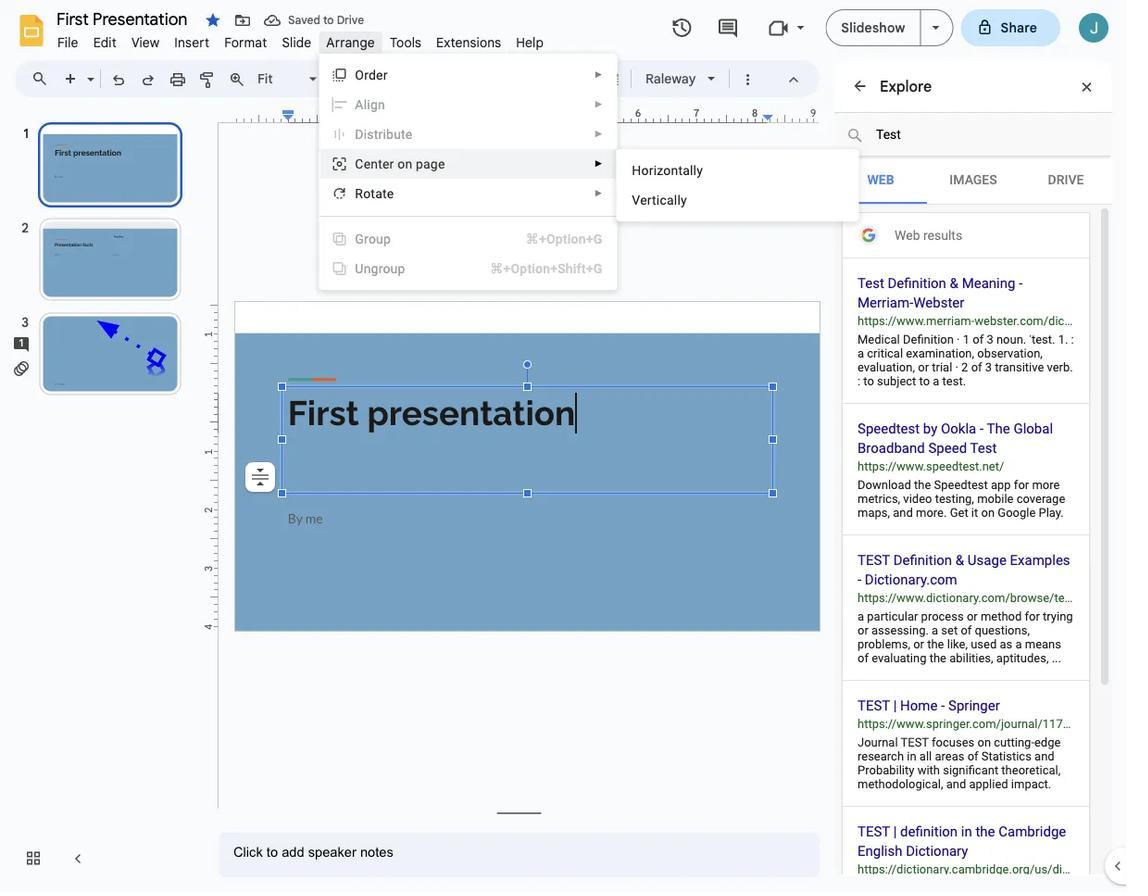 Task type: vqa. For each thing, say whether or not it's contained in the screenshot.


Task type: describe. For each thing, give the bounding box(es) containing it.
menu item containing a
[[320, 90, 616, 119]]

test definition & usage examples - dictionary.com https://www.dictionary.com/browse/test a particular process or method for trying or assessing. a set of questions, problems, or the like, used as a means of evaluating the abilities, aptitudes, ...
[[858, 552, 1075, 665]]

ertically
[[640, 192, 687, 207]]

as
[[1000, 637, 1013, 651]]

more.
[[916, 506, 947, 520]]

file
[[57, 34, 78, 50]]

help menu item
[[509, 31, 551, 53]]

aptitudes, ...
[[997, 651, 1061, 665]]

r
[[355, 186, 363, 201]]

0 vertical spatial ·
[[957, 333, 960, 346]]

means
[[1025, 637, 1062, 651]]

broadband
[[858, 440, 925, 456]]

arrange menu item
[[319, 31, 382, 53]]

or down https://www.dictionary.com/browse/test
[[967, 610, 978, 623]]

otate
[[363, 186, 394, 201]]

like,
[[947, 637, 968, 651]]

test inside test definition & meaning - merriam-webster https://www.merriam-webster.com/dictionary/test medical definition · 1 of 3 noun. ˈtest. 1. : a critical examination, observation, evaluation, or trial · 2 of 3 transitive verb. : to subject to a test.
[[858, 275, 884, 291]]

ˈtest.
[[1030, 333, 1055, 346]]

u ngroup
[[355, 261, 405, 276]]

slideshow
[[841, 19, 905, 36]]

web results
[[895, 227, 963, 243]]

1 horizontal spatial to
[[864, 374, 874, 388]]

a left particular
[[858, 610, 864, 623]]

observation,
[[977, 346, 1043, 360]]

definition for test
[[894, 552, 952, 568]]

► for lign
[[594, 99, 603, 110]]

horizontally h element
[[632, 163, 709, 178]]

trying
[[1043, 610, 1073, 623]]

https://www.merriam-
[[858, 314, 975, 328]]

merriam-
[[858, 294, 914, 310]]

test up with
[[901, 735, 929, 749]]

impact.
[[1011, 777, 1052, 791]]

test | home - springer option
[[843, 681, 1089, 807]]

speedtest by ookla - the global broadband speed test option
[[843, 404, 1089, 535]]

menu item containing u
[[320, 254, 616, 283]]

menu item containing g
[[320, 224, 616, 254]]

mobile
[[977, 492, 1014, 506]]

menu bar banner
[[0, 0, 1127, 892]]

examples
[[1010, 552, 1070, 568]]

abilities,
[[950, 651, 994, 665]]

test.
[[943, 374, 966, 388]]

saved
[[288, 13, 320, 27]]

2 vertical spatial and
[[946, 777, 966, 791]]

web for web
[[867, 172, 894, 187]]

shrink text on overflow image
[[247, 464, 273, 490]]

explore application
[[0, 0, 1127, 892]]

1.
[[1058, 333, 1068, 346]]

home
[[900, 697, 938, 713]]

2
[[962, 360, 968, 374]]

h
[[632, 163, 642, 178]]

of right set
[[961, 623, 972, 637]]

d istribute
[[355, 126, 413, 142]]

google
[[998, 506, 1036, 520]]

group g element
[[355, 231, 397, 246]]

test | definition in the cambridge english dictionary link
[[858, 822, 1075, 861]]

evaluating
[[872, 651, 927, 665]]

arrange
[[326, 34, 375, 50]]

search results list box
[[843, 258, 1127, 892]]

a right as
[[1016, 637, 1022, 651]]

left margin image
[[236, 108, 293, 122]]

ngroup
[[364, 261, 405, 276]]

saved to drive
[[288, 13, 364, 27]]

app
[[991, 478, 1011, 492]]

for inside test definition & usage examples - dictionary.com https://www.dictionary.com/browse/test a particular process or method for trying or assessing. a set of questions, problems, or the like, used as a means of evaluating the abilities, aptitudes, ...
[[1025, 610, 1040, 623]]

u
[[355, 261, 364, 276]]

extensions
[[436, 34, 501, 50]]

https://www.dictionary.com/browse/test
[[858, 591, 1075, 605]]

medical
[[858, 333, 900, 346]]

Zoom field
[[252, 66, 325, 93]]

and inside speedtest by ookla - the global broadband speed test https://www.speedtest.net/ download the speedtest app for more metrics, video testing, mobile coverage maps, and more. get it on google play.
[[893, 506, 913, 520]]

Star checkbox
[[200, 7, 226, 33]]

drive inside saved to drive button
[[337, 13, 364, 27]]

test for english
[[858, 823, 890, 839]]

web for web results
[[895, 227, 920, 243]]

slide
[[282, 34, 312, 50]]

| for definition
[[894, 823, 897, 839]]

insert menu item
[[167, 31, 217, 53]]

istribute
[[364, 126, 413, 142]]

distribute d element
[[355, 126, 418, 142]]

video
[[903, 492, 932, 506]]

with
[[918, 763, 940, 777]]

edge
[[1035, 735, 1061, 749]]

g roup
[[355, 231, 391, 246]]

statistics
[[982, 749, 1032, 763]]

main toolbar
[[55, 65, 762, 93]]

test | definition in the cambridge english dictionary https://dictionary.cambridge.org/us/dictionary/eng
[[858, 823, 1127, 876]]

a left 'test.'
[[933, 374, 940, 388]]

test | home - springer https://www.springer.com/journal/11749 journal test focuses on cutting-edge research in all areas of statistics and probability with significant theoretical, methodological, and applied impact.
[[858, 697, 1077, 791]]

journal
[[858, 735, 898, 749]]

⌘+option+g element
[[504, 230, 602, 248]]

cutting-
[[994, 735, 1035, 749]]

of right 1
[[973, 333, 984, 346]]

navigation inside explore application
[[0, 105, 204, 892]]

significant
[[943, 763, 999, 777]]

⌘+option+g
[[526, 231, 602, 246]]

process
[[921, 610, 964, 623]]

format menu item
[[217, 31, 275, 53]]

speedtest by ookla - the global broadband speed test https://www.speedtest.net/ download the speedtest app for more metrics, video testing, mobile coverage maps, and more. get it on google play.
[[858, 420, 1066, 520]]

on inside test | home - springer https://www.springer.com/journal/11749 journal test focuses on cutting-edge research in all areas of statistics and probability with significant theoretical, methodological, and applied impact.
[[978, 735, 991, 749]]

speed
[[929, 440, 967, 456]]

tools menu item
[[382, 31, 429, 53]]

h orizontally
[[632, 163, 703, 178]]

the
[[987, 420, 1010, 436]]

theoretical,
[[1002, 763, 1061, 777]]

webster
[[914, 294, 965, 310]]

format
[[224, 34, 267, 50]]

the inside test | definition in the cambridge english dictionary https://dictionary.cambridge.org/us/dictionary/eng
[[976, 823, 995, 839]]

download
[[858, 478, 911, 492]]

of inside test | home - springer https://www.springer.com/journal/11749 journal test focuses on cutting-edge research in all areas of statistics and probability with significant theoretical, methodological, and applied impact.
[[968, 749, 979, 763]]

center on page c element
[[355, 156, 451, 171]]

ookla
[[941, 420, 977, 436]]

applied
[[969, 777, 1008, 791]]

test definition & meaning - merriam-webster https://www.merriam-webster.com/dictionary/test medical definition · 1 of 3 noun. ˈtest. 1. : a critical examination, observation, evaluation, or trial · 2 of 3 transitive verb. : to subject to a test.
[[858, 275, 1127, 388]]

line dash option
[[602, 66, 623, 92]]

Menus field
[[23, 66, 64, 92]]

insert
[[174, 34, 209, 50]]

orizontally
[[642, 163, 703, 178]]

order o element
[[355, 67, 393, 82]]

Search web results text field
[[835, 113, 1111, 157]]

menu bar inside 'menu bar' banner
[[50, 24, 551, 55]]

edit menu item
[[86, 31, 124, 53]]

right margin image
[[763, 108, 820, 122]]

& for usage
[[956, 552, 964, 568]]

align a element
[[355, 97, 391, 112]]

rotate r element
[[355, 186, 400, 201]]

g
[[355, 231, 364, 246]]

► for enter on page
[[594, 158, 603, 169]]

used
[[971, 637, 997, 651]]

1 vertical spatial 3
[[985, 360, 992, 374]]

new slide with layout image
[[82, 67, 94, 73]]

0 vertical spatial :
[[1071, 333, 1074, 346]]

a lign
[[355, 97, 385, 112]]

a left critical
[[858, 346, 864, 360]]

more
[[1032, 478, 1060, 492]]

subject
[[877, 374, 916, 388]]

critical
[[867, 346, 903, 360]]



Task type: locate. For each thing, give the bounding box(es) containing it.
file menu item
[[50, 31, 86, 53]]

to right saved
[[323, 13, 334, 27]]

share
[[1001, 19, 1037, 36]]

coverage
[[1017, 492, 1066, 506]]

r otate
[[355, 186, 394, 201]]

areas
[[935, 749, 965, 763]]

:
[[1071, 333, 1074, 346], [858, 374, 861, 388]]

1 horizontal spatial and
[[946, 777, 966, 791]]

1 vertical spatial for
[[1025, 610, 1040, 623]]

for inside speedtest by ookla - the global broadband speed test https://www.speedtest.net/ download the speedtest app for more metrics, video testing, mobile coverage maps, and more. get it on google play.
[[1014, 478, 1029, 492]]

1
[[963, 333, 970, 346]]

of
[[973, 333, 984, 346], [971, 360, 982, 374], [961, 623, 972, 637], [858, 651, 869, 665], [968, 749, 979, 763]]

images
[[950, 172, 997, 187]]

share button
[[961, 9, 1061, 46]]

questions,
[[975, 623, 1030, 637]]

a left set
[[932, 623, 938, 637]]

of right areas
[[968, 749, 979, 763]]

in
[[907, 749, 917, 763], [961, 823, 972, 839]]

extensions menu item
[[429, 31, 509, 53]]

edit
[[93, 34, 117, 50]]

rder
[[364, 67, 388, 82]]

view
[[131, 34, 160, 50]]

speedtest up the get
[[934, 478, 988, 492]]

or inside test definition & meaning - merriam-webster https://www.merriam-webster.com/dictionary/test medical definition · 1 of 3 noun. ˈtest. 1. : a critical examination, observation, evaluation, or trial · 2 of 3 transitive verb. : to subject to a test.
[[918, 360, 929, 374]]

0 vertical spatial in
[[907, 749, 917, 763]]

verb.
[[1047, 360, 1073, 374]]

Rename text field
[[50, 7, 198, 30]]

definition up webster
[[888, 275, 947, 291]]

v
[[632, 192, 640, 207]]

the inside speedtest by ookla - the global broadband speed test https://www.speedtest.net/ download the speedtest app for more metrics, video testing, mobile coverage maps, and more. get it on google play.
[[914, 478, 931, 492]]

test | definition in the cambridge english dictionary option
[[843, 807, 1127, 892]]

0 vertical spatial speedtest
[[858, 420, 920, 436]]

https://dictionary.cambridge.org/us/dictionary/eng
[[858, 862, 1127, 876]]

: right the 1.
[[1071, 333, 1074, 346]]

help
[[516, 34, 544, 50]]

option
[[245, 462, 275, 492]]

examination,
[[906, 346, 975, 360]]

test inside speedtest by ookla - the global broadband speed test https://www.speedtest.net/ download the speedtest app for more metrics, video testing, mobile coverage maps, and more. get it on google play.
[[970, 440, 997, 456]]

to left subject
[[864, 374, 874, 388]]

and
[[893, 506, 913, 520], [1035, 749, 1055, 763], [946, 777, 966, 791]]

0 horizontal spatial speedtest
[[858, 420, 920, 436]]

0 vertical spatial for
[[1014, 478, 1029, 492]]

1 vertical spatial |
[[894, 823, 897, 839]]

2 vertical spatial definition
[[894, 552, 952, 568]]

play.
[[1039, 506, 1064, 520]]

dictionary
[[906, 842, 968, 859]]

► for rder
[[594, 69, 603, 80]]

1 vertical spatial and
[[1035, 749, 1055, 763]]

c
[[355, 156, 364, 171]]

on left page
[[398, 156, 413, 171]]

0 horizontal spatial web
[[867, 172, 894, 187]]

1 vertical spatial definition
[[903, 333, 954, 346]]

transitive
[[995, 360, 1044, 374]]

3 right 2
[[985, 360, 992, 374]]

1 menu item from the top
[[320, 90, 616, 119]]

test up english
[[858, 823, 890, 839]]

for left trying
[[1025, 610, 1040, 623]]

for
[[1014, 478, 1029, 492], [1025, 610, 1040, 623]]

1 vertical spatial test
[[970, 440, 997, 456]]

- inside test | home - springer https://www.springer.com/journal/11749 journal test focuses on cutting-edge research in all areas of statistics and probability with significant theoretical, methodological, and applied impact.
[[941, 697, 945, 713]]

· left 2
[[955, 360, 959, 374]]

search categories tab list
[[835, 157, 1112, 205]]

3 ► from the top
[[594, 129, 603, 139]]

& for meaning
[[950, 275, 959, 291]]

test inside test definition & usage examples - dictionary.com https://www.dictionary.com/browse/test a particular process or method for trying or assessing. a set of questions, problems, or the like, used as a means of evaluating the abilities, aptitudes, ...
[[858, 552, 890, 568]]

cambridge
[[999, 823, 1066, 839]]

option inside explore application
[[245, 462, 275, 492]]

method
[[981, 610, 1022, 623]]

enter
[[364, 156, 394, 171]]

in up dictionary
[[961, 823, 972, 839]]

maps,
[[858, 506, 890, 520]]

1 vertical spatial :
[[858, 374, 861, 388]]

0 horizontal spatial test
[[858, 275, 884, 291]]

& up webster
[[950, 275, 959, 291]]

on inside menu
[[398, 156, 413, 171]]

start slideshow (⌘+enter) image
[[932, 26, 940, 30]]

1 | from the top
[[894, 697, 897, 713]]

https://www.springer.com/journal/11749
[[858, 717, 1077, 731]]

⌘+option+shift+g
[[490, 261, 602, 276]]

a
[[355, 97, 364, 112]]

0 vertical spatial drive
[[337, 13, 364, 27]]

in inside test | home - springer https://www.springer.com/journal/11749 journal test focuses on cutting-edge research in all areas of statistics and probability with significant theoretical, methodological, and applied impact.
[[907, 749, 917, 763]]

and up impact. on the bottom of the page
[[1035, 749, 1055, 763]]

tools
[[390, 34, 422, 50]]

get
[[950, 506, 969, 520]]

test inside test | definition in the cambridge english dictionary https://dictionary.cambridge.org/us/dictionary/eng
[[858, 823, 890, 839]]

or left assessing.
[[858, 623, 869, 637]]

view menu item
[[124, 31, 167, 53]]

test down the
[[970, 440, 997, 456]]

test | home - springer link
[[858, 696, 1075, 715]]

problems,
[[858, 637, 911, 651]]

in left the all
[[907, 749, 917, 763]]

usage
[[968, 552, 1007, 568]]

1 horizontal spatial web
[[895, 227, 920, 243]]

test up journal
[[858, 697, 890, 713]]

on inside speedtest by ookla - the global broadband speed test https://www.speedtest.net/ download the speedtest app for more metrics, video testing, mobile coverage maps, and more. get it on google play.
[[981, 506, 995, 520]]

- left dictionary.com
[[858, 571, 862, 587]]

1 vertical spatial ·
[[955, 360, 959, 374]]

test definition & meaning - merriam-webster link
[[858, 273, 1075, 312]]

explore search results for test section
[[835, 60, 1127, 892]]

Zoom text field
[[255, 66, 307, 92]]

vertically v element
[[632, 192, 693, 207]]

1 ► from the top
[[594, 69, 603, 80]]

1 horizontal spatial in
[[961, 823, 972, 839]]

raleway
[[646, 70, 696, 87]]

- inside test definition & usage examples - dictionary.com https://www.dictionary.com/browse/test a particular process or method for trying or assessing. a set of questions, problems, or the like, used as a means of evaluating the abilities, aptitudes, ...
[[858, 571, 862, 587]]

assessing.
[[872, 623, 929, 637]]

font list. raleway selected. option
[[646, 66, 697, 92]]

by
[[923, 420, 938, 436]]

test definition & meaning - merriam-webster option
[[843, 258, 1127, 404]]

4 menu item from the top
[[320, 254, 616, 283]]

meaning
[[962, 275, 1016, 291]]

| inside test | definition in the cambridge english dictionary https://dictionary.cambridge.org/us/dictionary/eng
[[894, 823, 897, 839]]

o rder
[[355, 67, 388, 82]]

and left more.
[[893, 506, 913, 520]]

on down 'https://www.springer.com/journal/11749'
[[978, 735, 991, 749]]

· left 1
[[957, 333, 960, 346]]

o
[[355, 67, 364, 82]]

0 horizontal spatial drive
[[337, 13, 364, 27]]

definition down https://www.merriam-
[[903, 333, 954, 346]]

menu item
[[320, 90, 616, 119], [320, 119, 616, 149], [320, 224, 616, 254], [320, 254, 616, 283]]

set
[[941, 623, 958, 637]]

in inside test | definition in the cambridge english dictionary https://dictionary.cambridge.org/us/dictionary/eng
[[961, 823, 972, 839]]

on
[[398, 156, 413, 171], [981, 506, 995, 520], [978, 735, 991, 749]]

on right it
[[981, 506, 995, 520]]

definition inside test definition & usage examples - dictionary.com https://www.dictionary.com/browse/test a particular process or method for trying or assessing. a set of questions, problems, or the like, used as a means of evaluating the abilities, aptitudes, ...
[[894, 552, 952, 568]]

0 vertical spatial test
[[858, 275, 884, 291]]

| inside test | home - springer https://www.springer.com/journal/11749 journal test focuses on cutting-edge research in all areas of statistics and probability with significant theoretical, methodological, and applied impact.
[[894, 697, 897, 713]]

1 vertical spatial web
[[895, 227, 920, 243]]

| up english
[[894, 823, 897, 839]]

⌘+option+shift+g element
[[468, 259, 602, 278]]

for right the app
[[1014, 478, 1029, 492]]

0 vertical spatial definition
[[888, 275, 947, 291]]

drive inside search categories tab list
[[1048, 172, 1084, 187]]

1 horizontal spatial drive
[[1048, 172, 1084, 187]]

all
[[920, 749, 932, 763]]

particular
[[867, 610, 918, 623]]

metrics,
[[858, 492, 901, 506]]

testing,
[[935, 492, 974, 506]]

2 vertical spatial on
[[978, 735, 991, 749]]

0 vertical spatial and
[[893, 506, 913, 520]]

explore button
[[879, 74, 933, 98]]

- inside test definition & meaning - merriam-webster https://www.merriam-webster.com/dictionary/test medical definition · 1 of 3 noun. ˈtest. 1. : a critical examination, observation, evaluation, or trial · 2 of 3 transitive verb. : to subject to a test.
[[1019, 275, 1023, 291]]

v ertically
[[632, 192, 687, 207]]

d
[[355, 126, 364, 142]]

trial
[[932, 360, 953, 374]]

1 vertical spatial in
[[961, 823, 972, 839]]

test up merriam- in the right top of the page
[[858, 275, 884, 291]]

1 vertical spatial &
[[956, 552, 964, 568]]

► for otate
[[594, 188, 603, 199]]

- left the
[[980, 420, 984, 436]]

2 menu item from the top
[[320, 119, 616, 149]]

probability
[[858, 763, 915, 777]]

1 horizontal spatial :
[[1071, 333, 1074, 346]]

menu
[[319, 54, 617, 290], [616, 149, 859, 221]]

0 horizontal spatial and
[[893, 506, 913, 520]]

test definition & usage examples - dictionary.com option
[[843, 535, 1089, 681]]

3 menu item from the top
[[320, 224, 616, 254]]

web inside search categories tab list
[[867, 172, 894, 187]]

& inside test definition & usage examples - dictionary.com https://www.dictionary.com/browse/test a particular process or method for trying or assessing. a set of questions, problems, or the like, used as a means of evaluating the abilities, aptitudes, ...
[[956, 552, 964, 568]]

ungroup u element
[[355, 261, 411, 276]]

webster.com/dictionary/test
[[975, 314, 1127, 328]]

1 horizontal spatial test
[[970, 440, 997, 456]]

1 vertical spatial on
[[981, 506, 995, 520]]

0 vertical spatial 3
[[987, 333, 994, 346]]

global
[[1014, 420, 1053, 436]]

research
[[858, 749, 904, 763]]

0 horizontal spatial to
[[323, 13, 334, 27]]

4 ► from the top
[[594, 158, 603, 169]]

& inside test definition & meaning - merriam-webster https://www.merriam-webster.com/dictionary/test medical definition · 1 of 3 noun. ˈtest. 1. : a critical examination, observation, evaluation, or trial · 2 of 3 transitive verb. : to subject to a test.
[[950, 275, 959, 291]]

definition
[[888, 275, 947, 291], [903, 333, 954, 346], [894, 552, 952, 568]]

definition for test
[[888, 275, 947, 291]]

- inside speedtest by ookla - the global broadband speed test https://www.speedtest.net/ download the speedtest app for more metrics, video testing, mobile coverage maps, and more. get it on google play.
[[980, 420, 984, 436]]

- right meaning
[[1019, 275, 1023, 291]]

·
[[957, 333, 960, 346], [955, 360, 959, 374]]

0 vertical spatial web
[[867, 172, 894, 187]]

- right home at the right bottom of the page
[[941, 697, 945, 713]]

0 horizontal spatial :
[[858, 374, 861, 388]]

slide menu item
[[275, 31, 319, 53]]

2 ► from the top
[[594, 99, 603, 110]]

menu containing o
[[319, 54, 617, 290]]

1 vertical spatial drive
[[1048, 172, 1084, 187]]

menu item containing d
[[320, 119, 616, 149]]

of right 2
[[971, 360, 982, 374]]

to left trial
[[919, 374, 930, 388]]

menu containing h
[[616, 149, 859, 221]]

to inside button
[[323, 13, 334, 27]]

results
[[923, 227, 963, 243]]

0 vertical spatial |
[[894, 697, 897, 713]]

it
[[972, 506, 978, 520]]

0 vertical spatial &
[[950, 275, 959, 291]]

and down areas
[[946, 777, 966, 791]]

-
[[1019, 275, 1023, 291], [980, 420, 984, 436], [858, 571, 862, 587], [941, 697, 945, 713]]

: left subject
[[858, 374, 861, 388]]

of left evaluating
[[858, 651, 869, 665]]

speedtest up broadband
[[858, 420, 920, 436]]

springer
[[949, 697, 1000, 713]]

or left set
[[914, 637, 924, 651]]

menu bar
[[50, 24, 551, 55]]

1 horizontal spatial speedtest
[[934, 478, 988, 492]]

► for istribute
[[594, 129, 603, 139]]

| for home
[[894, 697, 897, 713]]

& left 'usage'
[[956, 552, 964, 568]]

2 horizontal spatial and
[[1035, 749, 1055, 763]]

2 | from the top
[[894, 823, 897, 839]]

web
[[867, 172, 894, 187], [895, 227, 920, 243]]

test for dictionary.com
[[858, 552, 890, 568]]

| left home at the right bottom of the page
[[894, 697, 897, 713]]

test for journal
[[858, 697, 890, 713]]

5 ► from the top
[[594, 188, 603, 199]]

0 vertical spatial on
[[398, 156, 413, 171]]

navigation
[[0, 105, 204, 892]]

definition up dictionary.com
[[894, 552, 952, 568]]

3
[[987, 333, 994, 346], [985, 360, 992, 374]]

menu bar containing file
[[50, 24, 551, 55]]

0 horizontal spatial in
[[907, 749, 917, 763]]

or left trial
[[918, 360, 929, 374]]

2 horizontal spatial to
[[919, 374, 930, 388]]

3 left noun.
[[987, 333, 994, 346]]

a
[[858, 346, 864, 360], [933, 374, 940, 388], [858, 610, 864, 623], [932, 623, 938, 637], [1016, 637, 1022, 651]]

test up dictionary.com
[[858, 552, 890, 568]]

1 vertical spatial speedtest
[[934, 478, 988, 492]]



